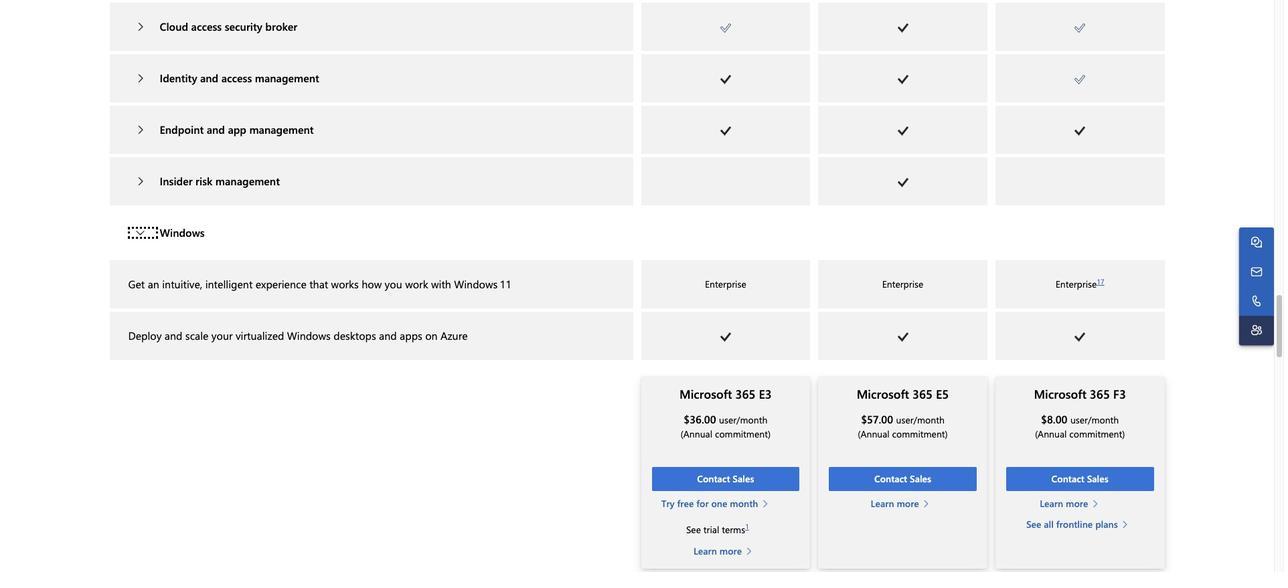 Task type: vqa. For each thing, say whether or not it's contained in the screenshot.
tools
no



Task type: locate. For each thing, give the bounding box(es) containing it.
2 horizontal spatial user/month
[[1071, 414, 1119, 426]]

2 horizontal spatial learn
[[1040, 497, 1063, 510]]

3 contact sales from the left
[[1052, 472, 1109, 485]]

microsoft up $57.00
[[857, 386, 909, 402]]

0 horizontal spatial see
[[686, 523, 701, 536]]

sales up plans
[[1087, 472, 1109, 485]]

1 365 from the left
[[735, 386, 756, 402]]

sales up 'month' on the right of page
[[733, 472, 754, 485]]

user/month down microsoft 365 e5
[[896, 414, 945, 426]]

enterprise
[[705, 278, 746, 291], [882, 278, 924, 291], [1056, 278, 1097, 291]]

2 enterprise from the left
[[882, 278, 924, 291]]

0 horizontal spatial commitment)
[[715, 428, 771, 441]]

0 horizontal spatial sales
[[733, 472, 754, 485]]

microsoft up $8.00
[[1034, 386, 1087, 402]]

3 (annual from the left
[[1035, 428, 1067, 441]]

endpoint and app management
[[160, 122, 314, 136]]

contact sales for e5
[[874, 472, 931, 485]]

1 horizontal spatial microsoft
[[857, 386, 909, 402]]

intuitive,
[[162, 277, 202, 291]]

microsoft up $36.00
[[680, 386, 732, 402]]

2 horizontal spatial more
[[1066, 497, 1088, 510]]

1 horizontal spatial learn
[[871, 497, 894, 510]]

1 vertical spatial windows
[[454, 277, 498, 291]]

(annual down $8.00
[[1035, 428, 1067, 441]]

commitment) inside the $8.00 user/month (annual commitment)
[[1069, 428, 1125, 441]]

$57.00 user/month (annual commitment)
[[858, 412, 948, 441]]

and for endpoint
[[207, 122, 225, 136]]

and
[[200, 71, 218, 85], [207, 122, 225, 136], [165, 329, 182, 343], [379, 329, 397, 343]]

3 microsoft from the left
[[1034, 386, 1087, 402]]

(annual inside the $8.00 user/month (annual commitment)
[[1035, 428, 1067, 441]]

3 enterprise from the left
[[1056, 278, 1097, 291]]

3 365 from the left
[[1090, 386, 1110, 402]]

2 horizontal spatial microsoft
[[1034, 386, 1087, 402]]

see left all
[[1026, 518, 1041, 531]]

$8.00 user/month (annual commitment)
[[1035, 412, 1125, 441]]

contact sales link up see all frontline plans link
[[1006, 467, 1154, 491]]

contact sales link
[[652, 467, 800, 491], [829, 467, 977, 491], [1006, 467, 1154, 491]]

sales down $57.00 user/month (annual commitment)
[[910, 472, 931, 485]]

commitment) inside $36.00 user/month (annual commitment)
[[715, 428, 771, 441]]

contact sales up one
[[697, 472, 754, 485]]

contact sales for f3
[[1052, 472, 1109, 485]]

learn more link
[[871, 497, 935, 511], [1040, 497, 1104, 511], [694, 544, 758, 558]]

management right risk
[[215, 174, 280, 188]]

365 left f3
[[1090, 386, 1110, 402]]

1 enterprise from the left
[[705, 278, 746, 291]]

1 horizontal spatial (annual
[[858, 428, 890, 441]]

enterprise inside enterprise 17
[[1056, 278, 1097, 291]]

1 contact from the left
[[697, 472, 730, 485]]

2 sales from the left
[[910, 472, 931, 485]]

2 user/month from the left
[[896, 414, 945, 426]]

this feature is included image
[[720, 23, 731, 33], [898, 23, 908, 33], [1075, 75, 1085, 84], [720, 126, 731, 136], [720, 333, 731, 342], [898, 333, 908, 342]]

(annual inside $36.00 user/month (annual commitment)
[[681, 428, 712, 441]]

commitment) inside $57.00 user/month (annual commitment)
[[892, 428, 948, 441]]

2 horizontal spatial contact sales
[[1052, 472, 1109, 485]]

2 horizontal spatial contact
[[1052, 472, 1085, 485]]

$36.00 user/month (annual commitment)
[[681, 412, 771, 441]]

3 user/month from the left
[[1071, 414, 1119, 426]]

$36.00
[[684, 412, 716, 426]]

1 horizontal spatial sales
[[910, 472, 931, 485]]

1 (annual from the left
[[681, 428, 712, 441]]

user/month inside $36.00 user/month (annual commitment)
[[719, 414, 768, 426]]

see all frontline plans
[[1026, 518, 1118, 531]]

0 horizontal spatial enterprise
[[705, 278, 746, 291]]

1 horizontal spatial commitment)
[[892, 428, 948, 441]]

commitment) down microsoft 365 f3
[[1069, 428, 1125, 441]]

1 horizontal spatial contact sales
[[874, 472, 931, 485]]

more
[[897, 497, 919, 510], [1066, 497, 1088, 510], [720, 545, 742, 558]]

and for deploy
[[165, 329, 182, 343]]

2 horizontal spatial contact sales link
[[1006, 467, 1154, 491]]

$8.00
[[1041, 412, 1068, 426]]

0 horizontal spatial user/month
[[719, 414, 768, 426]]

access right cloud
[[191, 19, 222, 33]]

(annual down $57.00
[[858, 428, 890, 441]]

1 vertical spatial access
[[221, 71, 252, 85]]

intelligent
[[205, 277, 253, 291]]

0 horizontal spatial microsoft
[[680, 386, 732, 402]]

sales
[[733, 472, 754, 485], [910, 472, 931, 485], [1087, 472, 1109, 485]]

user/month inside the $8.00 user/month (annual commitment)
[[1071, 414, 1119, 426]]

try free for one month
[[661, 497, 758, 510]]

contact
[[697, 472, 730, 485], [874, 472, 907, 485], [1052, 472, 1085, 485]]

(annual inside $57.00 user/month (annual commitment)
[[858, 428, 890, 441]]

works
[[331, 277, 359, 291]]

3 commitment) from the left
[[1069, 428, 1125, 441]]

see
[[1026, 518, 1041, 531], [686, 523, 701, 536]]

0 horizontal spatial 365
[[735, 386, 756, 402]]

access
[[191, 19, 222, 33], [221, 71, 252, 85]]

endpoint
[[160, 122, 204, 136]]

0 vertical spatial windows
[[160, 225, 205, 239]]

an
[[148, 277, 159, 291]]

user/month
[[719, 414, 768, 426], [896, 414, 945, 426], [1071, 414, 1119, 426]]

management down the broker
[[255, 71, 319, 85]]

365 left e5 on the right bottom of page
[[913, 386, 933, 402]]

user/month down microsoft 365 f3
[[1071, 414, 1119, 426]]

17
[[1097, 277, 1105, 287]]

contact up the 'try free for one month' on the right bottom of page
[[697, 472, 730, 485]]

microsoft 365 e5
[[857, 386, 949, 402]]

contact sales down $57.00 user/month (annual commitment)
[[874, 472, 931, 485]]

0 horizontal spatial contact sales link
[[652, 467, 800, 491]]

2 horizontal spatial windows
[[454, 277, 498, 291]]

windows
[[160, 225, 205, 239], [454, 277, 498, 291], [287, 329, 331, 343]]

1 horizontal spatial contact sales link
[[829, 467, 977, 491]]

2 horizontal spatial (annual
[[1035, 428, 1067, 441]]

1 horizontal spatial contact
[[874, 472, 907, 485]]

contact up see all frontline plans
[[1052, 472, 1085, 485]]

contact down $57.00 user/month (annual commitment)
[[874, 472, 907, 485]]

2 contact sales link from the left
[[829, 467, 977, 491]]

e3
[[759, 386, 772, 402]]

contact sales link up one
[[652, 467, 800, 491]]

contact sales link for e3
[[652, 467, 800, 491]]

contact sales
[[697, 472, 754, 485], [874, 472, 931, 485], [1052, 472, 1109, 485]]

trial
[[704, 523, 719, 536]]

2 365 from the left
[[913, 386, 933, 402]]

and left apps
[[379, 329, 397, 343]]

access up the endpoint and app management
[[221, 71, 252, 85]]

enterprise 17
[[1056, 277, 1105, 291]]

windows left 11
[[454, 277, 498, 291]]

management
[[255, 71, 319, 85], [249, 122, 314, 136], [215, 174, 280, 188]]

user/month down microsoft 365 e3
[[719, 414, 768, 426]]

identity and access management
[[160, 71, 319, 85]]

2 microsoft from the left
[[857, 386, 909, 402]]

learn more
[[871, 497, 919, 510], [1040, 497, 1088, 510], [694, 545, 742, 558]]

see for see all frontline plans
[[1026, 518, 1041, 531]]

desktops
[[334, 329, 376, 343]]

windows up intuitive,
[[160, 225, 205, 239]]

(annual for microsoft 365 e3
[[681, 428, 712, 441]]

365
[[735, 386, 756, 402], [913, 386, 933, 402], [1090, 386, 1110, 402]]

(annual
[[681, 428, 712, 441], [858, 428, 890, 441], [1035, 428, 1067, 441]]

2 contact sales from the left
[[874, 472, 931, 485]]

2 horizontal spatial commitment)
[[1069, 428, 1125, 441]]

(annual down $36.00
[[681, 428, 712, 441]]

1 horizontal spatial more
[[897, 497, 919, 510]]

0 vertical spatial management
[[255, 71, 319, 85]]

experience
[[256, 277, 306, 291]]

3 sales from the left
[[1087, 472, 1109, 485]]

contact sales link for e5
[[829, 467, 977, 491]]

see left trial
[[686, 523, 701, 536]]

0 horizontal spatial learn
[[694, 545, 717, 558]]

on
[[425, 329, 438, 343]]

2 contact from the left
[[874, 472, 907, 485]]

3 contact sales link from the left
[[1006, 467, 1154, 491]]

1 horizontal spatial see
[[1026, 518, 1041, 531]]

and right 'identity'
[[200, 71, 218, 85]]

you
[[385, 277, 402, 291]]

your
[[211, 329, 233, 343]]

security
[[225, 19, 262, 33]]

user/month for e5
[[896, 414, 945, 426]]

1 sales from the left
[[733, 472, 754, 485]]

commitment) for e5
[[892, 428, 948, 441]]

0 horizontal spatial contact sales
[[697, 472, 754, 485]]

17 link
[[1097, 277, 1105, 287]]

1 horizontal spatial windows
[[287, 329, 331, 343]]

get
[[128, 277, 145, 291]]

2 horizontal spatial 365
[[1090, 386, 1110, 402]]

contact sales up see all frontline plans link
[[1052, 472, 1109, 485]]

and left app
[[207, 122, 225, 136]]

2 commitment) from the left
[[892, 428, 948, 441]]

1 contact sales from the left
[[697, 472, 754, 485]]

user/month inside $57.00 user/month (annual commitment)
[[896, 414, 945, 426]]

0 horizontal spatial (annual
[[681, 428, 712, 441]]

commitment)
[[715, 428, 771, 441], [892, 428, 948, 441], [1069, 428, 1125, 441]]

1 horizontal spatial user/month
[[896, 414, 945, 426]]

microsoft for microsoft 365 e3
[[680, 386, 732, 402]]

2 horizontal spatial enterprise
[[1056, 278, 1097, 291]]

microsoft
[[680, 386, 732, 402], [857, 386, 909, 402], [1034, 386, 1087, 402]]

commitment) down microsoft 365 e5
[[892, 428, 948, 441]]

commitment) down microsoft 365 e3
[[715, 428, 771, 441]]

1 horizontal spatial enterprise
[[882, 278, 924, 291]]

365 for e3
[[735, 386, 756, 402]]

3 contact from the left
[[1052, 472, 1085, 485]]

365 left 'e3'
[[735, 386, 756, 402]]

1 vertical spatial management
[[249, 122, 314, 136]]

windows left desktops
[[287, 329, 331, 343]]

risk
[[196, 174, 213, 188]]

0 horizontal spatial contact
[[697, 472, 730, 485]]

1 user/month from the left
[[719, 414, 768, 426]]

this feature is included image
[[1075, 23, 1085, 33], [720, 75, 731, 84], [898, 75, 908, 84], [898, 126, 908, 136], [1075, 126, 1085, 136], [898, 178, 908, 187], [1075, 333, 1085, 342]]

try
[[661, 497, 675, 510]]

month
[[730, 497, 758, 510]]

management right app
[[249, 122, 314, 136]]

2 (annual from the left
[[858, 428, 890, 441]]

0 vertical spatial access
[[191, 19, 222, 33]]

1 contact sales link from the left
[[652, 467, 800, 491]]

1 microsoft from the left
[[680, 386, 732, 402]]

learn
[[871, 497, 894, 510], [1040, 497, 1063, 510], [694, 545, 717, 558]]

and left the scale
[[165, 329, 182, 343]]

for
[[696, 497, 709, 510]]

2 horizontal spatial sales
[[1087, 472, 1109, 485]]

sales for f3
[[1087, 472, 1109, 485]]

contact sales link down $57.00 user/month (annual commitment)
[[829, 467, 977, 491]]

1 horizontal spatial 365
[[913, 386, 933, 402]]

1 commitment) from the left
[[715, 428, 771, 441]]



Task type: describe. For each thing, give the bounding box(es) containing it.
365 for f3
[[1090, 386, 1110, 402]]

contact for microsoft 365 e5
[[874, 472, 907, 485]]

all
[[1044, 518, 1054, 531]]

microsoft for microsoft 365 e5
[[857, 386, 909, 402]]

commitment) for e3
[[715, 428, 771, 441]]

try free for one month link
[[661, 497, 774, 511]]

(annual for microsoft 365 f3
[[1035, 428, 1067, 441]]

see for see trial terms
[[686, 523, 701, 536]]

and for identity
[[200, 71, 218, 85]]

free
[[677, 497, 694, 510]]

contact for microsoft 365 f3
[[1052, 472, 1085, 485]]

microsoft 365 e3
[[680, 386, 772, 402]]

11
[[500, 277, 511, 291]]

contact sales for e3
[[697, 472, 754, 485]]

deploy
[[128, 329, 162, 343]]

e5
[[936, 386, 949, 402]]

$57.00
[[861, 412, 893, 426]]

2 vertical spatial management
[[215, 174, 280, 188]]

cloud
[[160, 19, 188, 33]]

insider risk management
[[160, 174, 280, 188]]

sales for e5
[[910, 472, 931, 485]]

microsoft for microsoft 365 f3
[[1034, 386, 1087, 402]]

user/month for f3
[[1071, 414, 1119, 426]]

see all frontline plans link
[[1026, 517, 1134, 531]]

2 horizontal spatial learn more
[[1040, 497, 1088, 510]]

2 horizontal spatial learn more link
[[1040, 497, 1104, 511]]

scale
[[185, 329, 209, 343]]

user/month for e3
[[719, 414, 768, 426]]

virtualized
[[236, 329, 284, 343]]

2 vertical spatial windows
[[287, 329, 331, 343]]

cloud access security broker
[[160, 19, 297, 33]]

0 horizontal spatial more
[[720, 545, 742, 558]]

broker
[[265, 19, 297, 33]]

learn for right learn more link
[[1040, 497, 1063, 510]]

that
[[309, 277, 328, 291]]

get an intuitive, intelligent experience that works how you work with windows 11
[[128, 277, 511, 291]]

commitment) for f3
[[1069, 428, 1125, 441]]

with
[[431, 277, 451, 291]]

learn for the left learn more link
[[694, 545, 717, 558]]

see trial terms
[[686, 523, 745, 536]]

terms
[[722, 523, 745, 536]]

contact sales link for f3
[[1006, 467, 1154, 491]]

1 horizontal spatial learn more link
[[871, 497, 935, 511]]

app
[[228, 122, 246, 136]]

deploy and scale your virtualized windows desktops and apps on azure
[[128, 329, 468, 343]]

0 horizontal spatial windows
[[160, 225, 205, 239]]

contact for microsoft 365 e3
[[697, 472, 730, 485]]

management for identity and access management
[[255, 71, 319, 85]]

0 horizontal spatial learn more
[[694, 545, 742, 558]]

work
[[405, 277, 428, 291]]

apps
[[400, 329, 422, 343]]

management for endpoint and app management
[[249, 122, 314, 136]]

how
[[362, 277, 382, 291]]

one
[[711, 497, 727, 510]]

sales for e3
[[733, 472, 754, 485]]

0 horizontal spatial learn more link
[[694, 544, 758, 558]]

insider
[[160, 174, 193, 188]]

f3
[[1113, 386, 1126, 402]]

1 horizontal spatial learn more
[[871, 497, 919, 510]]

365 for e5
[[913, 386, 933, 402]]

frontline
[[1056, 518, 1093, 531]]

identity
[[160, 71, 197, 85]]

microsoft 365 f3
[[1034, 386, 1126, 402]]

learn for learn more link to the middle
[[871, 497, 894, 510]]

(annual for microsoft 365 e5
[[858, 428, 890, 441]]

azure
[[441, 329, 468, 343]]

plans
[[1095, 518, 1118, 531]]



